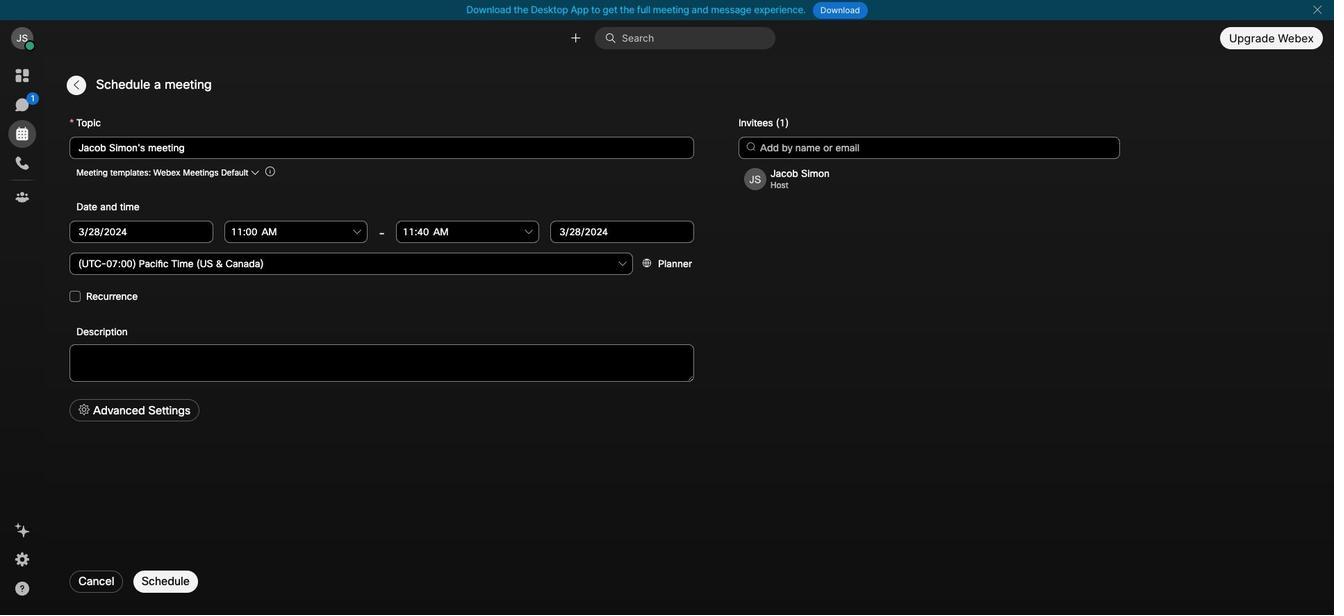Task type: describe. For each thing, give the bounding box(es) containing it.
cancel_16 image
[[1312, 4, 1323, 15]]

webex tab list
[[8, 62, 39, 211]]



Task type: locate. For each thing, give the bounding box(es) containing it.
navigation
[[0, 56, 44, 616]]



Task type: vqa. For each thing, say whether or not it's contained in the screenshot.
Webex tab list
yes



